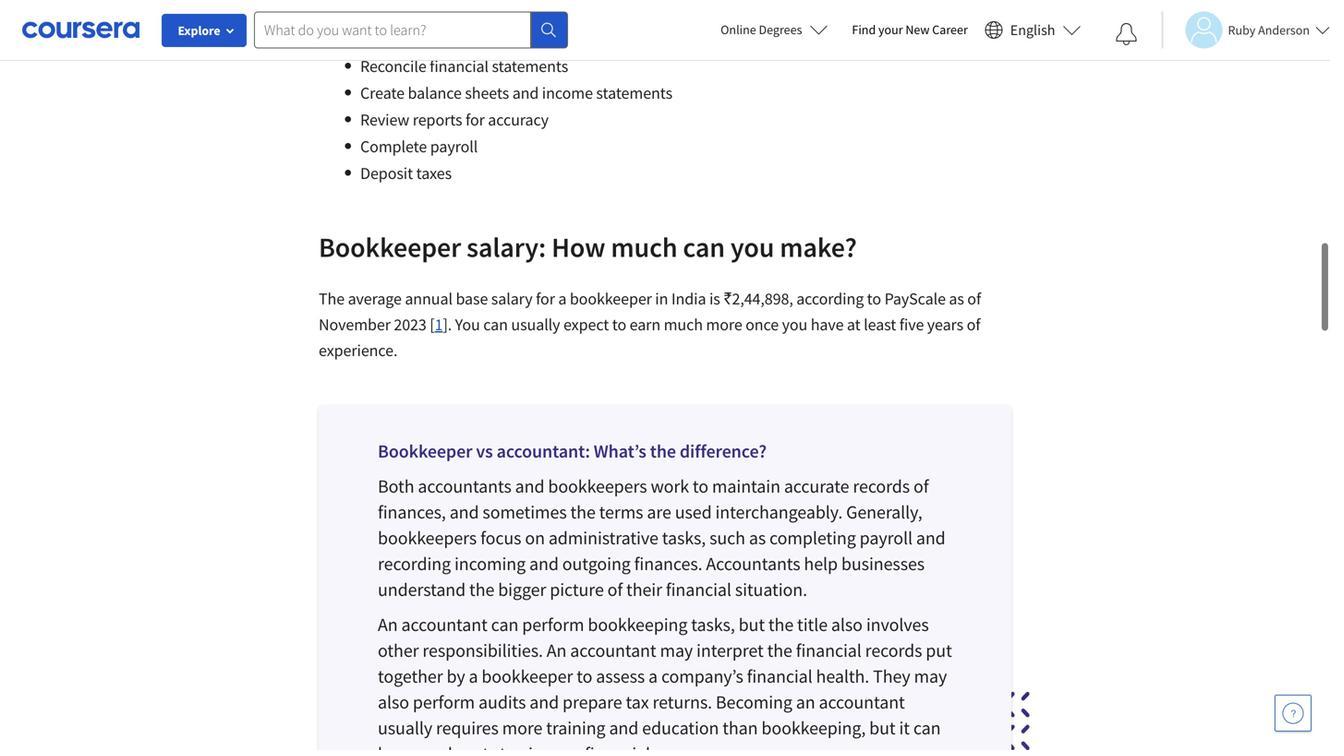 Task type: locate. For each thing, give the bounding box(es) containing it.
you
[[730, 230, 774, 265], [782, 315, 807, 335]]

to left earn
[[612, 315, 626, 335]]

a up tax
[[648, 665, 658, 689]]

1 vertical spatial tasks,
[[691, 614, 735, 637]]

1 horizontal spatial in
[[655, 289, 668, 309]]

records up generally,
[[853, 475, 910, 498]]

to up the used
[[693, 475, 708, 498]]

2 vertical spatial accountant
[[819, 691, 905, 714]]

1 horizontal spatial but
[[869, 717, 896, 740]]

can
[[683, 230, 725, 265], [483, 315, 508, 335], [491, 614, 518, 637], [913, 717, 941, 740]]

₹2,44,898,
[[723, 289, 793, 309]]

0 vertical spatial also
[[831, 614, 863, 637]]

much
[[611, 230, 677, 265], [664, 315, 703, 335]]

payroll
[[430, 136, 478, 157], [860, 527, 913, 550]]

at
[[847, 315, 860, 335]]

of right years
[[967, 315, 980, 335]]

1 horizontal spatial statements
[[596, 83, 672, 103]]

show notifications image
[[1115, 23, 1137, 45]]

payments
[[566, 2, 634, 23]]

picture
[[550, 579, 604, 602]]

1 vertical spatial in
[[528, 743, 543, 751]]

bookkeeper vs accountant: what's the difference?
[[378, 440, 767, 463]]

bookkeeper up both
[[378, 440, 472, 463]]

0 vertical spatial accountant
[[401, 614, 487, 637]]

generate invoices and receive payments from customers track debits and credits for various accounts reconcile financial statements create balance sheets and income statements review reports for accuracy complete payroll deposit taxes
[[360, 2, 745, 184]]

accountant up assess
[[570, 640, 656, 663]]

your inside an accountant can perform bookkeeping tasks, but the title also involves other responsibilities. an accountant may interpret the financial records put together by a bookkeeper to assess a company's financial health. they may also perform audits and prepare tax returns. becoming an accountant usually requires more training and education than bookkeeping, but it can be a good next step in your financial career.
[[546, 743, 581, 751]]

0 horizontal spatial as
[[749, 527, 766, 550]]

0 vertical spatial statements
[[492, 56, 568, 77]]

bookkeeper up audits
[[482, 665, 573, 689]]

other
[[378, 640, 419, 663]]

online
[[721, 21, 756, 38]]

2 horizontal spatial accountant
[[819, 691, 905, 714]]

0 horizontal spatial may
[[660, 640, 693, 663]]

1 vertical spatial statements
[[596, 83, 672, 103]]

more inside ]. you can usually expect to earn much more once you have at least five years of experience.
[[706, 315, 742, 335]]

records
[[853, 475, 910, 498], [865, 640, 922, 663]]

1 vertical spatial more
[[502, 717, 542, 740]]

but up "interpret"
[[739, 614, 765, 637]]

interchangeably.
[[715, 501, 843, 524]]

bookkeeper for bookkeeper salary: how much can you make?
[[319, 230, 461, 265]]

to inside an accountant can perform bookkeeping tasks, but the title also involves other responsibilities. an accountant may interpret the financial records put together by a bookkeeper to assess a company's financial health. they may also perform audits and prepare tax returns. becoming an accountant usually requires more training and education than bookkeeping, but it can be a good next step in your financial career.
[[577, 665, 592, 689]]

to
[[867, 289, 881, 309], [612, 315, 626, 335], [693, 475, 708, 498], [577, 665, 592, 689]]

bookkeeper for bookkeeper vs accountant: what's the difference?
[[378, 440, 472, 463]]

in left india
[[655, 289, 668, 309]]

may down put
[[914, 665, 947, 689]]

find your new career link
[[843, 18, 977, 42]]

can right you
[[483, 315, 508, 335]]

0 vertical spatial records
[[853, 475, 910, 498]]

bookkeepers up the recording
[[378, 527, 477, 550]]

can up is
[[683, 230, 725, 265]]

your down training
[[546, 743, 581, 751]]

0 horizontal spatial your
[[546, 743, 581, 751]]

years
[[927, 315, 963, 335]]

you inside ]. you can usually expect to earn much more once you have at least five years of experience.
[[782, 315, 807, 335]]

0 vertical spatial bookkeeper
[[319, 230, 461, 265]]

payroll inside 'both accountants and bookkeepers work to maintain accurate records of finances, and sometimes the terms are used interchangeably. generally, bookkeepers focus on administrative tasks, such as completing payroll and recording incoming and outgoing finances. accountants help businesses understand the bigger picture of their financial situation.'
[[860, 527, 913, 550]]

financial up balance
[[430, 56, 489, 77]]

1 vertical spatial records
[[865, 640, 922, 663]]

coursera image
[[22, 15, 139, 45]]

perform down by
[[413, 691, 475, 714]]

0 vertical spatial your
[[878, 21, 903, 38]]

an up other
[[378, 614, 398, 637]]

an up prepare
[[547, 640, 567, 663]]

may up "company's"
[[660, 640, 693, 663]]

and up accuracy
[[512, 83, 539, 103]]

accountant:
[[497, 440, 590, 463]]

1 link
[[435, 315, 443, 335]]

of inside ]. you can usually expect to earn much more once you have at least five years of experience.
[[967, 315, 980, 335]]

on
[[525, 527, 545, 550]]

1 vertical spatial bookkeepers
[[378, 527, 477, 550]]

you up ₹2,44,898,
[[730, 230, 774, 265]]

0 vertical spatial usually
[[511, 315, 560, 335]]

a
[[558, 289, 566, 309], [469, 665, 478, 689], [648, 665, 658, 689], [401, 743, 410, 751]]

focus
[[480, 527, 521, 550]]

0 horizontal spatial more
[[502, 717, 542, 740]]

]. you can usually expect to earn much more once you have at least five years of experience.
[[319, 315, 980, 361]]

but
[[739, 614, 765, 637], [869, 717, 896, 740]]

you left have
[[782, 315, 807, 335]]

to up prepare
[[577, 665, 592, 689]]

for inside "the average annual base salary for a bookkeeper in india is ₹2,44,898, according to payscale as of november 2023 ["
[[536, 289, 555, 309]]

career.
[[654, 743, 705, 751]]

more down is
[[706, 315, 742, 335]]

and down generally,
[[916, 527, 946, 550]]

1 vertical spatial bookkeeper
[[378, 440, 472, 463]]

0 vertical spatial perform
[[522, 614, 584, 637]]

to inside "the average annual base salary for a bookkeeper in india is ₹2,44,898, according to payscale as of november 2023 ["
[[867, 289, 881, 309]]

0 vertical spatial bookkeepers
[[548, 475, 647, 498]]

statements down 'accounts'
[[596, 83, 672, 103]]

also right title
[[831, 614, 863, 637]]

to up least
[[867, 289, 881, 309]]

have
[[811, 315, 844, 335]]

0 vertical spatial much
[[611, 230, 677, 265]]

1 horizontal spatial an
[[547, 640, 567, 663]]

audits
[[478, 691, 526, 714]]

1 horizontal spatial usually
[[511, 315, 560, 335]]

review
[[360, 109, 409, 130]]

education
[[642, 717, 719, 740]]

0 horizontal spatial an
[[378, 614, 398, 637]]

the up work
[[650, 440, 676, 463]]

ruby anderson button
[[1161, 12, 1330, 48]]

0 horizontal spatial accountant
[[401, 614, 487, 637]]

accountant down understand
[[401, 614, 487, 637]]

1 horizontal spatial payroll
[[860, 527, 913, 550]]

1 vertical spatial but
[[869, 717, 896, 740]]

bookkeeper up expect
[[570, 289, 652, 309]]

for right salary
[[536, 289, 555, 309]]

payroll down generally,
[[860, 527, 913, 550]]

of right payscale
[[967, 289, 981, 309]]

0 vertical spatial payroll
[[430, 136, 478, 157]]

0 horizontal spatial usually
[[378, 717, 432, 740]]

1 horizontal spatial more
[[706, 315, 742, 335]]

usually up be
[[378, 717, 432, 740]]

1 vertical spatial much
[[664, 315, 703, 335]]

accountant
[[401, 614, 487, 637], [570, 640, 656, 663], [819, 691, 905, 714]]

1 horizontal spatial may
[[914, 665, 947, 689]]

0 vertical spatial bookkeeper
[[570, 289, 652, 309]]

tasks, down the used
[[662, 527, 706, 550]]

a right be
[[401, 743, 410, 751]]

taxes
[[416, 163, 452, 184]]

the right "interpret"
[[767, 640, 792, 663]]

assess
[[596, 665, 645, 689]]

bookkeepers up terms on the left of the page
[[548, 475, 647, 498]]

their
[[626, 579, 662, 602]]

1 vertical spatial you
[[782, 315, 807, 335]]

accountant down health.
[[819, 691, 905, 714]]

None search field
[[254, 12, 568, 48]]

bookkeeper
[[319, 230, 461, 265], [378, 440, 472, 463]]

bookkeeper up average
[[319, 230, 461, 265]]

used
[[675, 501, 712, 524]]

more up step
[[502, 717, 542, 740]]

recording
[[378, 553, 451, 576]]

financial down finances.
[[666, 579, 731, 602]]

administrative
[[548, 527, 658, 550]]

payroll down reports at the left of page
[[430, 136, 478, 157]]

0 vertical spatial as
[[949, 289, 964, 309]]

reconcile
[[360, 56, 426, 77]]

as up accountants
[[749, 527, 766, 550]]

a up expect
[[558, 289, 566, 309]]

salary:
[[467, 230, 546, 265]]

1 horizontal spatial your
[[878, 21, 903, 38]]

a right by
[[469, 665, 478, 689]]

and down on
[[529, 553, 559, 576]]

1 vertical spatial payroll
[[860, 527, 913, 550]]

the
[[650, 440, 676, 463], [570, 501, 596, 524], [469, 579, 494, 602], [768, 614, 794, 637], [767, 640, 792, 663]]

usually down salary
[[511, 315, 560, 335]]

online degrees button
[[706, 9, 843, 50]]

1 vertical spatial an
[[547, 640, 567, 663]]

2 vertical spatial for
[[536, 289, 555, 309]]

new
[[906, 21, 930, 38]]

0 horizontal spatial you
[[730, 230, 774, 265]]

1 vertical spatial for
[[466, 109, 485, 130]]

and down tax
[[609, 717, 638, 740]]

0 horizontal spatial payroll
[[430, 136, 478, 157]]

1 horizontal spatial as
[[949, 289, 964, 309]]

1 horizontal spatial bookkeepers
[[548, 475, 647, 498]]

incoming
[[454, 553, 526, 576]]

0 horizontal spatial bookkeepers
[[378, 527, 477, 550]]

0 vertical spatial tasks,
[[662, 527, 706, 550]]

].
[[443, 315, 452, 335]]

records inside an accountant can perform bookkeeping tasks, but the title also involves other responsibilities. an accountant may interpret the financial records put together by a bookkeeper to assess a company's financial health. they may also perform audits and prepare tax returns. becoming an accountant usually requires more training and education than bookkeeping, but it can be a good next step in your financial career.
[[865, 640, 922, 663]]

tasks, up "interpret"
[[691, 614, 735, 637]]

for
[[526, 29, 545, 50], [466, 109, 485, 130], [536, 289, 555, 309]]

statements
[[492, 56, 568, 77], [596, 83, 672, 103]]

tasks, inside 'both accountants and bookkeepers work to maintain accurate records of finances, and sometimes the terms are used interchangeably. generally, bookkeepers focus on administrative tasks, such as completing payroll and recording incoming and outgoing finances. accountants help businesses understand the bigger picture of their financial situation.'
[[662, 527, 706, 550]]

tasks,
[[662, 527, 706, 550], [691, 614, 735, 637]]

bigger
[[498, 579, 546, 602]]

outgoing
[[562, 553, 631, 576]]

perform down picture
[[522, 614, 584, 637]]

and down accountants
[[450, 501, 479, 524]]

for down sheets on the left of the page
[[466, 109, 485, 130]]

1 vertical spatial usually
[[378, 717, 432, 740]]

What do you want to learn? text field
[[254, 12, 531, 48]]

1 horizontal spatial you
[[782, 315, 807, 335]]

bookkeeper inside an accountant can perform bookkeeping tasks, but the title also involves other responsibilities. an accountant may interpret the financial records put together by a bookkeeper to assess a company's financial health. they may also perform audits and prepare tax returns. becoming an accountant usually requires more training and education than bookkeeping, but it can be a good next step in your financial career.
[[482, 665, 573, 689]]

for down the 'receive'
[[526, 29, 545, 50]]

1 horizontal spatial accountant
[[570, 640, 656, 663]]

much inside ]. you can usually expect to earn much more once you have at least five years of experience.
[[664, 315, 703, 335]]

and up sometimes
[[515, 475, 544, 498]]

earn
[[630, 315, 660, 335]]

1 vertical spatial your
[[546, 743, 581, 751]]

as
[[949, 289, 964, 309], [749, 527, 766, 550]]

also down together
[[378, 691, 409, 714]]

statements down the 'credits'
[[492, 56, 568, 77]]

in
[[655, 289, 668, 309], [528, 743, 543, 751]]

usually inside ]. you can usually expect to earn much more once you have at least five years of experience.
[[511, 315, 560, 335]]

what's
[[594, 440, 646, 463]]

0 vertical spatial in
[[655, 289, 668, 309]]

0 horizontal spatial statements
[[492, 56, 568, 77]]

according
[[796, 289, 864, 309]]

of
[[967, 289, 981, 309], [967, 315, 980, 335], [913, 475, 929, 498], [607, 579, 623, 602]]

much down india
[[664, 315, 703, 335]]

records up they
[[865, 640, 922, 663]]

0 vertical spatial more
[[706, 315, 742, 335]]

1 vertical spatial as
[[749, 527, 766, 550]]

can right it
[[913, 717, 941, 740]]

finances,
[[378, 501, 446, 524]]

find
[[852, 21, 876, 38]]

how
[[552, 230, 605, 265]]

more
[[706, 315, 742, 335], [502, 717, 542, 740]]

but left it
[[869, 717, 896, 740]]

1 horizontal spatial perform
[[522, 614, 584, 637]]

your right "find"
[[878, 21, 903, 38]]

0 horizontal spatial also
[[378, 691, 409, 714]]

accountants
[[418, 475, 511, 498]]

1 vertical spatial accountant
[[570, 640, 656, 663]]

payroll inside generate invoices and receive payments from customers track debits and credits for various accounts reconcile financial statements create balance sheets and income statements review reports for accuracy complete payroll deposit taxes
[[430, 136, 478, 157]]

0 horizontal spatial but
[[739, 614, 765, 637]]

in right step
[[528, 743, 543, 751]]

once
[[746, 315, 779, 335]]

the down incoming
[[469, 579, 494, 602]]

much up "the average annual base salary for a bookkeeper in india is ₹2,44,898, according to payscale as of november 2023 ["
[[611, 230, 677, 265]]

an
[[378, 614, 398, 637], [547, 640, 567, 663]]

understand
[[378, 579, 466, 602]]

are
[[647, 501, 671, 524]]

may
[[660, 640, 693, 663], [914, 665, 947, 689]]

1 vertical spatial bookkeeper
[[482, 665, 573, 689]]

a inside "the average annual base salary for a bookkeeper in india is ₹2,44,898, according to payscale as of november 2023 ["
[[558, 289, 566, 309]]

average
[[348, 289, 402, 309]]

0 horizontal spatial perform
[[413, 691, 475, 714]]

0 horizontal spatial in
[[528, 743, 543, 751]]

financial
[[430, 56, 489, 77], [666, 579, 731, 602], [796, 640, 862, 663], [747, 665, 812, 689], [585, 743, 650, 751]]

as up years
[[949, 289, 964, 309]]



Task type: describe. For each thing, give the bounding box(es) containing it.
1
[[435, 315, 443, 335]]

accounts
[[602, 29, 663, 50]]

tax
[[626, 691, 649, 714]]

both
[[378, 475, 414, 498]]

expect
[[563, 315, 609, 335]]

by
[[447, 665, 465, 689]]

and up the 'credits'
[[485, 2, 511, 23]]

title
[[797, 614, 828, 637]]

more inside an accountant can perform bookkeeping tasks, but the title also involves other responsibilities. an accountant may interpret the financial records put together by a bookkeeper to assess a company's financial health. they may also perform audits and prepare tax returns. becoming an accountant usually requires more training and education than bookkeeping, but it can be a good next step in your financial career.
[[502, 717, 542, 740]]

receive
[[514, 2, 563, 23]]

0 vertical spatial you
[[730, 230, 774, 265]]

make?
[[780, 230, 857, 265]]

as inside "the average annual base salary for a bookkeeper in india is ₹2,44,898, according to payscale as of november 2023 ["
[[949, 289, 964, 309]]

tasks, inside an accountant can perform bookkeeping tasks, but the title also involves other responsibilities. an accountant may interpret the financial records put together by a bookkeeper to assess a company's financial health. they may also perform audits and prepare tax returns. becoming an accountant usually requires more training and education than bookkeeping, but it can be a good next step in your financial career.
[[691, 614, 735, 637]]

bookkeeping,
[[761, 717, 866, 740]]

reports
[[413, 109, 462, 130]]

1 horizontal spatial also
[[831, 614, 863, 637]]

india
[[671, 289, 706, 309]]

returns.
[[653, 691, 712, 714]]

1 vertical spatial may
[[914, 665, 947, 689]]

vs
[[476, 440, 493, 463]]

balance
[[408, 83, 462, 103]]

ruby anderson
[[1228, 22, 1310, 38]]

to inside 'both accountants and bookkeepers work to maintain accurate records of finances, and sometimes the terms are used interchangeably. generally, bookkeepers focus on administrative tasks, such as completing payroll and recording incoming and outgoing finances. accountants help businesses understand the bigger picture of their financial situation.'
[[693, 475, 708, 498]]

training
[[546, 717, 605, 740]]

financial down training
[[585, 743, 650, 751]]

bookkeeper salary: how much can you make?
[[319, 230, 857, 265]]

can up responsibilities.
[[491, 614, 518, 637]]

financial inside generate invoices and receive payments from customers track debits and credits for various accounts reconcile financial statements create balance sheets and income statements review reports for accuracy complete payroll deposit taxes
[[430, 56, 489, 77]]

and down "invoices"
[[447, 29, 473, 50]]

financial up becoming
[[747, 665, 812, 689]]

interpret
[[696, 640, 764, 663]]

company's
[[661, 665, 743, 689]]

least
[[864, 315, 896, 335]]

as inside 'both accountants and bookkeepers work to maintain accurate records of finances, and sometimes the terms are used interchangeably. generally, bookkeepers focus on administrative tasks, such as completing payroll and recording incoming and outgoing finances. accountants help businesses understand the bigger picture of their financial situation.'
[[749, 527, 766, 550]]

financial inside 'both accountants and bookkeepers work to maintain accurate records of finances, and sometimes the terms are used interchangeably. generally, bookkeepers focus on administrative tasks, such as completing payroll and recording incoming and outgoing finances. accountants help businesses understand the bigger picture of their financial situation.'
[[666, 579, 731, 602]]

income
[[542, 83, 593, 103]]

both accountants and bookkeepers work to maintain accurate records of finances, and sometimes the terms are used interchangeably. generally, bookkeepers focus on administrative tasks, such as completing payroll and recording incoming and outgoing finances. accountants help businesses understand the bigger picture of their financial situation.
[[378, 475, 946, 602]]

together
[[378, 665, 443, 689]]

five
[[899, 315, 924, 335]]

businesses
[[841, 553, 925, 576]]

an accountant can perform bookkeeping tasks, but the title also involves other responsibilities. an accountant may interpret the financial records put together by a bookkeeper to assess a company's financial health. they may also perform audits and prepare tax returns. becoming an accountant usually requires more training and education than bookkeeping, but it can be a good next step in your financial career.
[[378, 614, 952, 751]]

complete
[[360, 136, 427, 157]]

deposit
[[360, 163, 413, 184]]

help center image
[[1282, 703, 1304, 725]]

situation.
[[735, 579, 807, 602]]

english button
[[977, 0, 1089, 60]]

english
[[1010, 21, 1055, 39]]

0 vertical spatial may
[[660, 640, 693, 663]]

0 vertical spatial for
[[526, 29, 545, 50]]

such
[[709, 527, 745, 550]]

find your new career
[[852, 21, 968, 38]]

terms
[[599, 501, 643, 524]]

financial up health.
[[796, 640, 862, 663]]

2023
[[394, 315, 426, 335]]

payscale
[[884, 289, 946, 309]]

explore button
[[162, 14, 247, 47]]

the
[[319, 289, 345, 309]]

bookkeeper inside "the average annual base salary for a bookkeeper in india is ₹2,44,898, according to payscale as of november 2023 ["
[[570, 289, 652, 309]]

they
[[873, 665, 910, 689]]

in inside an accountant can perform bookkeeping tasks, but the title also involves other responsibilities. an accountant may interpret the financial records put together by a bookkeeper to assess a company's financial health. they may also perform audits and prepare tax returns. becoming an accountant usually requires more training and education than bookkeeping, but it can be a good next step in your financial career.
[[528, 743, 543, 751]]

credits
[[476, 29, 523, 50]]

0 vertical spatial an
[[378, 614, 398, 637]]

[
[[430, 315, 435, 335]]

health.
[[816, 665, 869, 689]]

annual
[[405, 289, 453, 309]]

maintain
[[712, 475, 780, 498]]

customers
[[674, 2, 745, 23]]

generate
[[360, 2, 422, 23]]

1 vertical spatial also
[[378, 691, 409, 714]]

can inside ]. you can usually expect to earn much more once you have at least five years of experience.
[[483, 315, 508, 335]]

you
[[455, 315, 480, 335]]

0 vertical spatial but
[[739, 614, 765, 637]]

accurate
[[784, 475, 849, 498]]

be
[[378, 743, 397, 751]]

step
[[492, 743, 525, 751]]

1 vertical spatial perform
[[413, 691, 475, 714]]

of up generally,
[[913, 475, 929, 498]]

track
[[360, 29, 397, 50]]

the up administrative
[[570, 501, 596, 524]]

to inside ]. you can usually expect to earn much more once you have at least five years of experience.
[[612, 315, 626, 335]]

good
[[413, 743, 452, 751]]

than
[[723, 717, 758, 740]]

put
[[926, 640, 952, 663]]

records inside 'both accountants and bookkeepers work to maintain accurate records of finances, and sometimes the terms are used interchangeably. generally, bookkeepers focus on administrative tasks, such as completing payroll and recording incoming and outgoing finances. accountants help businesses understand the bigger picture of their financial situation.'
[[853, 475, 910, 498]]

difference?
[[680, 440, 767, 463]]

generally,
[[846, 501, 922, 524]]

experience.
[[319, 340, 397, 361]]

various
[[548, 29, 598, 50]]

of inside "the average annual base salary for a bookkeeper in india is ₹2,44,898, according to payscale as of november 2023 ["
[[967, 289, 981, 309]]

career
[[932, 21, 968, 38]]

invoices
[[426, 2, 481, 23]]

salary
[[491, 289, 533, 309]]

prepare
[[562, 691, 622, 714]]

sometimes
[[483, 501, 567, 524]]

work
[[651, 475, 689, 498]]

of left their
[[607, 579, 623, 602]]

debits
[[401, 29, 443, 50]]

involves
[[866, 614, 929, 637]]

base
[[456, 289, 488, 309]]

the left title
[[768, 614, 794, 637]]

explore
[[178, 22, 220, 39]]

november
[[319, 315, 391, 335]]

anderson
[[1258, 22, 1310, 38]]

bookkeeping
[[588, 614, 688, 637]]

and up training
[[530, 691, 559, 714]]

help
[[804, 553, 838, 576]]

is
[[709, 289, 720, 309]]

in inside "the average annual base salary for a bookkeeper in india is ₹2,44,898, according to payscale as of november 2023 ["
[[655, 289, 668, 309]]

degrees
[[759, 21, 802, 38]]

responsibilities.
[[422, 640, 543, 663]]

requires
[[436, 717, 499, 740]]

from
[[637, 2, 670, 23]]

online degrees
[[721, 21, 802, 38]]

usually inside an accountant can perform bookkeeping tasks, but the title also involves other responsibilities. an accountant may interpret the financial records put together by a bookkeeper to assess a company's financial health. they may also perform audits and prepare tax returns. becoming an accountant usually requires more training and education than bookkeeping, but it can be a good next step in your financial career.
[[378, 717, 432, 740]]



Task type: vqa. For each thing, say whether or not it's contained in the screenshot.
INDUSTRY
no



